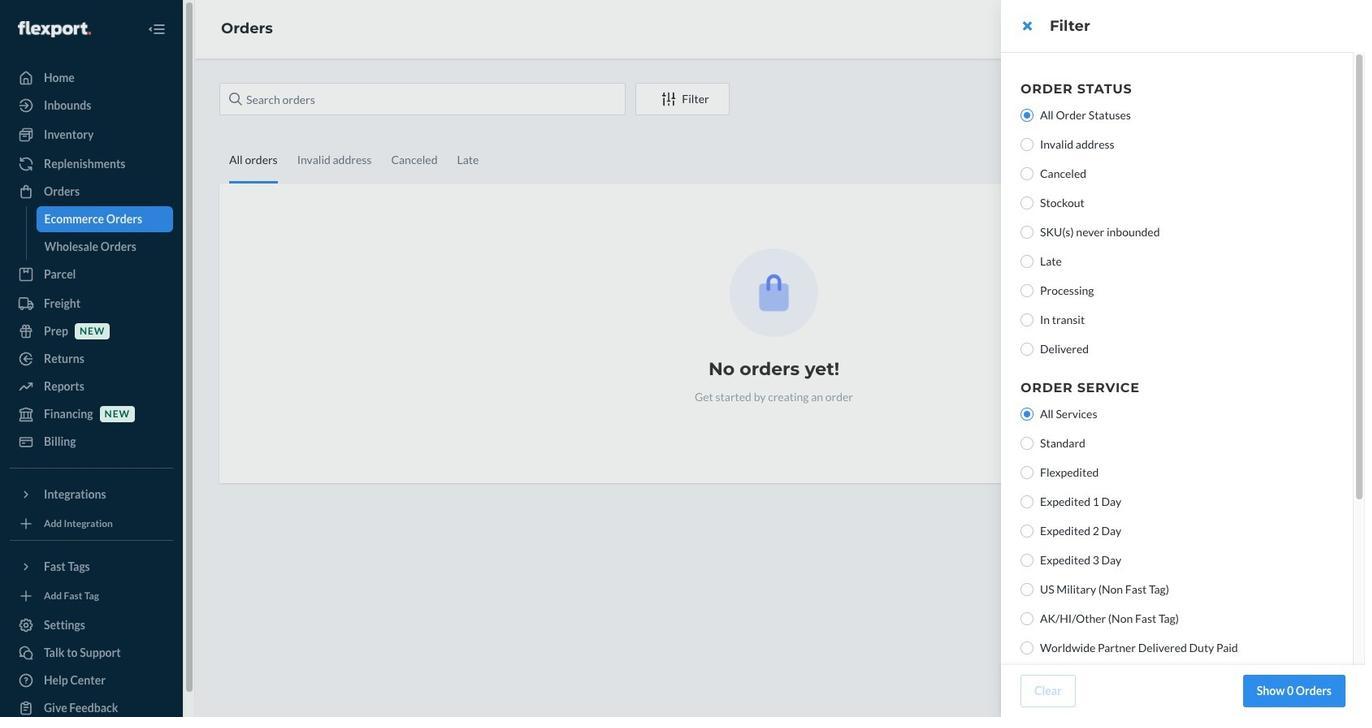 Task type: vqa. For each thing, say whether or not it's contained in the screenshot.
radio
yes



Task type: locate. For each thing, give the bounding box(es) containing it.
None radio
[[1021, 138, 1034, 151], [1021, 167, 1034, 180], [1021, 226, 1034, 239], [1021, 408, 1034, 421], [1021, 437, 1034, 450], [1021, 496, 1034, 509], [1021, 525, 1034, 538], [1021, 642, 1034, 655], [1021, 138, 1034, 151], [1021, 167, 1034, 180], [1021, 226, 1034, 239], [1021, 408, 1034, 421], [1021, 437, 1034, 450], [1021, 496, 1034, 509], [1021, 525, 1034, 538], [1021, 642, 1034, 655]]

None radio
[[1021, 109, 1034, 122], [1021, 197, 1034, 210], [1021, 255, 1034, 268], [1021, 284, 1034, 297], [1021, 314, 1034, 327], [1021, 343, 1034, 356], [1021, 467, 1034, 480], [1021, 554, 1034, 567], [1021, 584, 1034, 597], [1021, 613, 1034, 626], [1021, 109, 1034, 122], [1021, 197, 1034, 210], [1021, 255, 1034, 268], [1021, 284, 1034, 297], [1021, 314, 1034, 327], [1021, 343, 1034, 356], [1021, 467, 1034, 480], [1021, 554, 1034, 567], [1021, 584, 1034, 597], [1021, 613, 1034, 626]]

close image
[[1023, 20, 1032, 33]]



